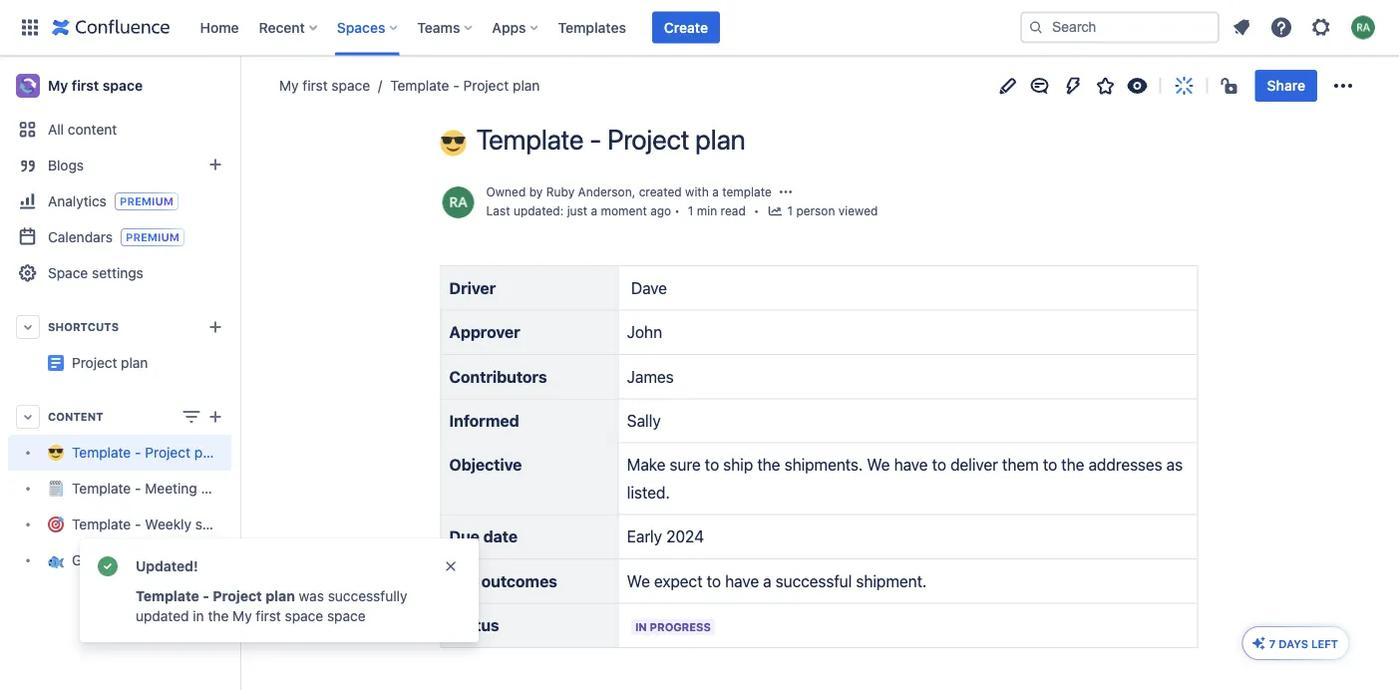 Task type: describe. For each thing, give the bounding box(es) containing it.
space down spaces
[[332, 77, 370, 94]]

1 vertical spatial have
[[726, 572, 759, 591]]

create a blog image
[[204, 153, 228, 177]]

project plan link down shortcuts dropdown button
[[72, 355, 148, 371]]

we inside make sure to ship the shipments. we have to deliver them to the addresses as listed.
[[868, 456, 891, 475]]

Search field
[[1021, 11, 1220, 43]]

template - weekly status report link
[[8, 507, 278, 543]]

just
[[567, 204, 588, 218]]

was successfully updated in the my first space space
[[136, 588, 408, 625]]

template up by
[[476, 123, 584, 156]]

space up all content link
[[103, 77, 143, 94]]

shipment.
[[857, 572, 927, 591]]

success image
[[96, 555, 120, 579]]

key
[[450, 572, 478, 591]]

to left deliver
[[933, 456, 947, 475]]

ago
[[651, 204, 672, 218]]

the right ship
[[758, 456, 781, 475]]

get
[[72, 552, 95, 569]]

in inside was successfully updated in the my first space space
[[193, 608, 204, 625]]

project inside tree
[[145, 445, 191, 461]]

space settings
[[48, 265, 144, 281]]

expect
[[654, 572, 703, 591]]

templates link
[[552, 11, 633, 43]]

status
[[450, 616, 500, 635]]

analytics
[[48, 193, 107, 209]]

first inside space element
[[72, 77, 99, 94]]

template - project plan image
[[48, 355, 64, 371]]

my inside was successfully updated in the my first space space
[[233, 608, 252, 625]]

notification icon image
[[1230, 15, 1254, 39]]

owned
[[486, 185, 526, 199]]

share
[[1268, 77, 1306, 94]]

addresses
[[1089, 456, 1163, 475]]

status
[[195, 516, 235, 533]]

objective
[[450, 456, 522, 475]]

content button
[[8, 399, 232, 435]]

appswitcher icon image
[[18, 15, 42, 39]]

create link
[[652, 11, 720, 43]]

due date
[[450, 527, 518, 546]]

template up updated
[[136, 588, 199, 605]]

make
[[627, 456, 666, 475]]

successfully
[[328, 588, 408, 605]]

search image
[[1029, 19, 1045, 35]]

viewed
[[839, 204, 879, 218]]

global element
[[12, 0, 1017, 55]]

0 horizontal spatial my first space link
[[8, 66, 232, 106]]

your profile and preferences image
[[1352, 15, 1376, 39]]

early
[[627, 527, 663, 546]]

sure
[[670, 456, 701, 475]]

sally
[[627, 411, 661, 430]]

contributors
[[450, 367, 547, 386]]

updated!
[[136, 558, 198, 575]]

space inside tree
[[269, 552, 308, 569]]

space
[[48, 265, 88, 281]]

by
[[530, 185, 543, 199]]

- up :sunglasses: icon
[[453, 77, 460, 94]]

2 my first space from the left
[[279, 77, 370, 94]]

- up template - meeting notes link
[[135, 445, 141, 461]]

have inside make sure to ship the shipments. we have to deliver them to the addresses as listed.
[[895, 456, 928, 475]]

shortcuts button
[[8, 309, 232, 345]]

ruby anderson image
[[443, 187, 474, 219]]

1 vertical spatial a
[[591, 204, 598, 218]]

my first space inside space element
[[48, 77, 143, 94]]

moment
[[601, 204, 647, 218]]

blogs
[[48, 157, 84, 174]]

them
[[1003, 456, 1039, 475]]

report
[[239, 516, 278, 533]]

create
[[664, 19, 708, 35]]

first inside was successfully updated in the my first space space
[[256, 608, 281, 625]]

space down was
[[285, 608, 324, 625]]

ship
[[724, 456, 754, 475]]

2024
[[667, 527, 704, 546]]

my inside space element
[[48, 77, 68, 94]]

calendars link
[[8, 220, 232, 255]]

recent button
[[253, 11, 325, 43]]

notes
[[201, 480, 237, 497]]

dave
[[627, 278, 667, 297]]

:sunglasses: image
[[441, 130, 466, 156]]

weekly
[[145, 516, 192, 533]]

space element
[[0, 56, 308, 691]]

outcomes
[[482, 572, 558, 591]]

1 horizontal spatial in
[[635, 621, 647, 634]]

7
[[1270, 638, 1277, 651]]

ruby anderson link
[[547, 185, 632, 199]]

- up ruby anderson link
[[590, 123, 602, 156]]

project plan link up change view icon
[[8, 345, 308, 381]]

template - meeting notes
[[72, 480, 237, 497]]

updated:
[[514, 204, 564, 218]]

premium icon image
[[1252, 636, 1268, 652]]

james
[[627, 367, 674, 386]]

approver
[[450, 323, 521, 342]]

home link
[[194, 11, 245, 43]]

all content link
[[8, 112, 232, 148]]

space down successfully
[[327, 608, 366, 625]]

1 min read
[[688, 204, 746, 218]]

content
[[68, 121, 117, 138]]

deliver
[[951, 456, 999, 475]]

calendars
[[48, 229, 113, 245]]

the inside was successfully updated in the my first space space
[[208, 608, 229, 625]]

was
[[299, 588, 324, 605]]

get the most out of your team space
[[72, 552, 308, 569]]

1 for 1 person viewed
[[788, 204, 793, 218]]

the inside tree
[[99, 552, 119, 569]]

settings icon image
[[1310, 15, 1334, 39]]

days
[[1280, 638, 1309, 651]]

- left meeting
[[135, 480, 141, 497]]



Task type: locate. For each thing, give the bounding box(es) containing it.
driver
[[450, 278, 496, 297]]

last updated: just a moment ago
[[486, 204, 672, 218]]

0 horizontal spatial have
[[726, 572, 759, 591]]

space
[[103, 77, 143, 94], [332, 77, 370, 94], [269, 552, 308, 569], [285, 608, 324, 625], [327, 608, 366, 625]]

quick summary image
[[1173, 74, 1197, 98]]

shortcuts
[[48, 321, 119, 334]]

early 2024
[[627, 527, 704, 546]]

0 vertical spatial premium image
[[115, 193, 178, 211]]

have left deliver
[[895, 456, 928, 475]]

most
[[123, 552, 155, 569]]

to right them
[[1044, 456, 1058, 475]]

plan
[[513, 77, 540, 94], [696, 123, 746, 156], [281, 347, 308, 363], [121, 355, 148, 371], [194, 445, 222, 461], [266, 588, 295, 605]]

0 horizontal spatial first
[[72, 77, 99, 94]]

the right updated
[[208, 608, 229, 625]]

add shortcut image
[[204, 315, 228, 339]]

premium image inside calendars link
[[121, 229, 185, 246]]

project plan for the project plan link above change view icon
[[232, 347, 308, 363]]

read
[[721, 204, 746, 218]]

my up all
[[48, 77, 68, 94]]

automation menu button icon image
[[1062, 74, 1086, 98]]

all
[[48, 121, 64, 138]]

meeting
[[145, 480, 197, 497]]

the right them
[[1062, 456, 1085, 475]]

7 days left button
[[1244, 628, 1349, 660]]

change view image
[[180, 405, 204, 429]]

home
[[200, 19, 239, 35]]

- left weekly
[[135, 516, 141, 533]]

template
[[390, 77, 450, 94], [476, 123, 584, 156], [72, 445, 131, 461], [72, 480, 131, 497], [72, 516, 131, 533], [136, 588, 199, 605]]

left
[[1312, 638, 1339, 651]]

out
[[159, 552, 180, 569]]

1 horizontal spatial my
[[233, 608, 252, 625]]

spaces button
[[331, 11, 405, 43]]

1 person viewed
[[788, 204, 879, 218]]

my first space up 'content'
[[48, 77, 143, 94]]

1 horizontal spatial first
[[256, 608, 281, 625]]

my right collapse sidebar icon
[[279, 77, 299, 94]]

1 vertical spatial template - project plan link
[[8, 435, 232, 471]]

listed.
[[627, 483, 670, 502]]

space right "team"
[[269, 552, 308, 569]]

1 1 from the left
[[688, 204, 694, 218]]

premium image
[[115, 193, 178, 211], [121, 229, 185, 246]]

blogs link
[[8, 148, 232, 184]]

to
[[705, 456, 720, 475], [933, 456, 947, 475], [1044, 456, 1058, 475], [707, 572, 722, 591]]

teams
[[417, 19, 460, 35]]

1
[[688, 204, 694, 218], [788, 204, 793, 218]]

john
[[627, 323, 663, 342]]

premium image for analytics
[[115, 193, 178, 211]]

in right updated
[[193, 608, 204, 625]]

all content
[[48, 121, 117, 138]]

0 vertical spatial have
[[895, 456, 928, 475]]

project
[[464, 77, 509, 94], [608, 123, 690, 156], [232, 347, 277, 363], [72, 355, 117, 371], [145, 445, 191, 461], [213, 588, 262, 605]]

1 inside button
[[788, 204, 793, 218]]

anderson
[[578, 185, 632, 199]]

2 1 from the left
[[788, 204, 793, 218]]

template up get
[[72, 516, 131, 533]]

template down content dropdown button
[[72, 445, 131, 461]]

stop watching image
[[1126, 74, 1150, 98]]

0 vertical spatial we
[[868, 456, 891, 475]]

0 horizontal spatial project plan
[[72, 355, 148, 371]]

- down the your on the bottom left
[[203, 588, 209, 605]]

space settings link
[[8, 255, 232, 291]]

just a moment ago link
[[567, 204, 672, 218]]

-
[[453, 77, 460, 94], [590, 123, 602, 156], [135, 445, 141, 461], [135, 480, 141, 497], [135, 516, 141, 533], [203, 588, 209, 605]]

a right with
[[713, 185, 719, 199]]

0 horizontal spatial we
[[627, 572, 650, 591]]

my
[[48, 77, 68, 94], [279, 77, 299, 94], [233, 608, 252, 625]]

1 vertical spatial premium image
[[121, 229, 185, 246]]

we left expect in the bottom of the page
[[627, 572, 650, 591]]

successful
[[776, 572, 852, 591]]

first
[[72, 77, 99, 94], [303, 77, 328, 94], [256, 608, 281, 625]]

template up template - weekly status report link
[[72, 480, 131, 497]]

template down teams
[[390, 77, 450, 94]]

0 horizontal spatial 1
[[688, 204, 694, 218]]

analytics link
[[8, 184, 232, 220]]

premium image for calendars
[[121, 229, 185, 246]]

informed
[[450, 411, 520, 430]]

created
[[639, 185, 682, 199]]

premium image down analytics link
[[121, 229, 185, 246]]

make sure to ship the shipments. we have to deliver them to the addresses as listed.
[[627, 456, 1188, 502]]

team
[[233, 552, 265, 569]]

1 horizontal spatial have
[[895, 456, 928, 475]]

0 horizontal spatial my
[[48, 77, 68, 94]]

banner containing home
[[0, 0, 1400, 56]]

apps button
[[486, 11, 546, 43]]

1 horizontal spatial 1
[[788, 204, 793, 218]]

tree containing template - project plan
[[8, 435, 308, 579]]

1 left min
[[688, 204, 694, 218]]

1 for 1 min read
[[688, 204, 694, 218]]

to right expect in the bottom of the page
[[707, 572, 722, 591]]

template - project plan inside tree
[[72, 445, 222, 461]]

as
[[1167, 456, 1184, 475]]

template - project plan link up :sunglasses: icon
[[370, 76, 540, 96]]

to left ship
[[705, 456, 720, 475]]

first down recent dropdown button
[[303, 77, 328, 94]]

template - project plan up template - meeting notes on the left bottom of the page
[[72, 445, 222, 461]]

content
[[48, 411, 103, 424]]

:sunglasses: image
[[441, 130, 466, 156]]

settings
[[92, 265, 144, 281]]

updated
[[136, 608, 189, 625]]

1 down manage page ownership icon
[[788, 204, 793, 218]]

we
[[868, 456, 891, 475], [627, 572, 650, 591]]

0 horizontal spatial in
[[193, 608, 204, 625]]

last
[[486, 204, 510, 218]]

0 vertical spatial template - project plan link
[[370, 76, 540, 96]]

your
[[201, 552, 229, 569]]

template
[[723, 185, 772, 199]]

have right expect in the bottom of the page
[[726, 572, 759, 591]]

the right get
[[99, 552, 119, 569]]

2 horizontal spatial first
[[303, 77, 328, 94]]

,
[[632, 185, 636, 199]]

we right 'shipments.'
[[868, 456, 891, 475]]

a left successful
[[763, 572, 772, 591]]

date
[[484, 527, 518, 546]]

my first space link up all content link
[[8, 66, 232, 106]]

tree inside space element
[[8, 435, 308, 579]]

templates
[[558, 19, 627, 35]]

template - project plan
[[390, 77, 540, 94], [476, 123, 746, 156], [72, 445, 222, 461], [136, 588, 295, 605]]

first down "team"
[[256, 608, 281, 625]]

manage page ownership image
[[778, 184, 794, 200]]

get the most out of your team space link
[[8, 543, 308, 579]]

template - project plan up anderson
[[476, 123, 746, 156]]

banner
[[0, 0, 1400, 56]]

owned by ruby anderson , created with a template
[[486, 185, 772, 199]]

in
[[193, 608, 204, 625], [635, 621, 647, 634]]

due
[[450, 527, 480, 546]]

no restrictions image
[[1220, 74, 1244, 98]]

my first space down recent dropdown button
[[279, 77, 370, 94]]

apps
[[492, 19, 526, 35]]

0 vertical spatial a
[[713, 185, 719, 199]]

with a template button
[[686, 183, 772, 201]]

first up all content on the top left of page
[[72, 77, 99, 94]]

in left progress
[[635, 621, 647, 634]]

in progress
[[635, 621, 711, 634]]

template - project plan up :sunglasses: icon
[[390, 77, 540, 94]]

7 days left
[[1270, 638, 1339, 651]]

help icon image
[[1270, 15, 1294, 39]]

ruby
[[547, 185, 575, 199]]

we expect to have a successful shipment.
[[627, 572, 931, 591]]

0 horizontal spatial a
[[591, 204, 598, 218]]

1 horizontal spatial my first space
[[279, 77, 370, 94]]

create a page image
[[204, 405, 228, 429]]

confluence image
[[52, 15, 170, 39], [52, 15, 170, 39]]

1 my first space from the left
[[48, 77, 143, 94]]

my first space link down recent dropdown button
[[279, 76, 370, 96]]

a right just
[[591, 204, 598, 218]]

1 horizontal spatial my first space link
[[279, 76, 370, 96]]

dismiss image
[[443, 559, 459, 575]]

key outcomes
[[450, 572, 558, 591]]

tree
[[8, 435, 308, 579]]

2 horizontal spatial a
[[763, 572, 772, 591]]

template - project plan down the your on the bottom left
[[136, 588, 295, 605]]

premium image inside analytics link
[[115, 193, 178, 211]]

min
[[697, 204, 718, 218]]

more actions image
[[1332, 74, 1356, 98]]

1 horizontal spatial project plan
[[232, 347, 308, 363]]

collapse sidebar image
[[218, 66, 261, 106]]

spaces
[[337, 19, 386, 35]]

0 horizontal spatial template - project plan link
[[8, 435, 232, 471]]

project plan for the project plan link underneath shortcuts dropdown button
[[72, 355, 148, 371]]

star image
[[1094, 74, 1118, 98]]

of
[[184, 552, 197, 569]]

1 horizontal spatial we
[[868, 456, 891, 475]]

progress
[[650, 621, 711, 634]]

template - project plan link
[[370, 76, 540, 96], [8, 435, 232, 471]]

template - project plan link up template - meeting notes on the left bottom of the page
[[8, 435, 232, 471]]

edit this page image
[[997, 74, 1020, 98]]

teams button
[[411, 11, 480, 43]]

project plan
[[232, 347, 308, 363], [72, 355, 148, 371]]

premium image up calendars link
[[115, 193, 178, 211]]

1 horizontal spatial a
[[713, 185, 719, 199]]

1 horizontal spatial template - project plan link
[[370, 76, 540, 96]]

2 horizontal spatial my
[[279, 77, 299, 94]]

1 person viewed button
[[768, 202, 879, 222]]

0 horizontal spatial my first space
[[48, 77, 143, 94]]

person
[[797, 204, 836, 218]]

2 vertical spatial a
[[763, 572, 772, 591]]

my down "team"
[[233, 608, 252, 625]]

1 vertical spatial we
[[627, 572, 650, 591]]



Task type: vqa. For each thing, say whether or not it's contained in the screenshot.


